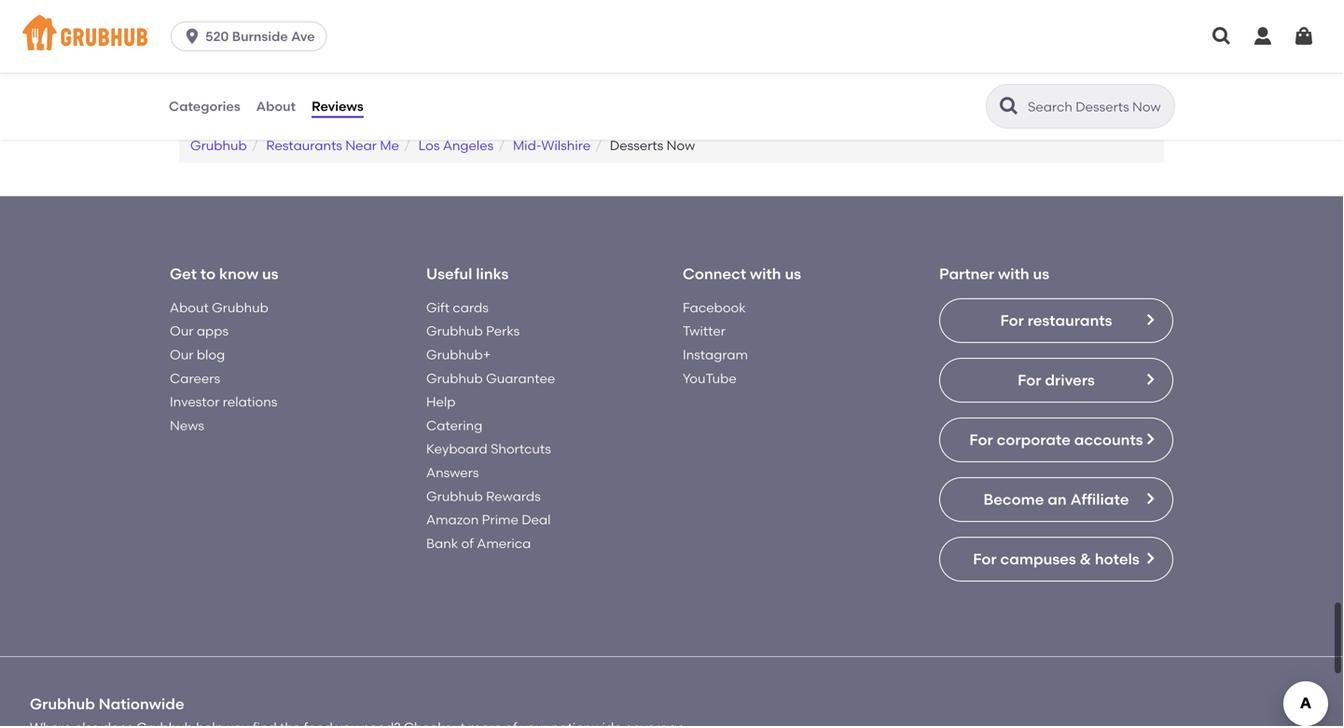 Task type: locate. For each thing, give the bounding box(es) containing it.
1 horizontal spatial about
[[256, 98, 296, 114]]

4 right image from the top
[[1143, 551, 1158, 566]]

for drivers link
[[940, 358, 1174, 403]]

for restaurants
[[1001, 311, 1113, 330]]

corporate
[[997, 431, 1071, 449]]

about up "our apps" link
[[170, 300, 209, 316]]

us right "know"
[[262, 265, 279, 283]]

about inside about grubhub our apps our blog careers investor relations news
[[170, 300, 209, 316]]

0 horizontal spatial with
[[750, 265, 781, 283]]

us up "for restaurants"
[[1033, 265, 1050, 283]]

instagram
[[683, 347, 748, 363]]

with right partner
[[998, 265, 1030, 283]]

partner
[[940, 265, 995, 283]]

for
[[1001, 311, 1024, 330], [1018, 371, 1042, 389], [970, 431, 993, 449], [973, 550, 997, 569]]

1 vertical spatial about
[[170, 300, 209, 316]]

wilshire
[[542, 138, 591, 154]]

2 horizontal spatial svg image
[[1252, 25, 1275, 48]]

near
[[346, 138, 377, 154]]

right image
[[1143, 313, 1158, 327]]

shortcuts
[[491, 442, 551, 457]]

prime
[[482, 512, 519, 528]]

for down partner with us
[[1001, 311, 1024, 330]]

twitter link
[[683, 324, 726, 339]]

amazon prime deal link
[[426, 512, 551, 528]]

right image inside become an affiliate link
[[1143, 492, 1158, 507]]

youtube link
[[683, 371, 737, 387]]

for left drivers
[[1018, 371, 1042, 389]]

become an affiliate link
[[940, 478, 1174, 522]]

blog
[[197, 347, 225, 363]]

los
[[419, 138, 440, 154]]

with right connect
[[750, 265, 781, 283]]

now
[[667, 138, 695, 154]]

right image inside for corporate accounts link
[[1143, 432, 1158, 447]]

guarantee
[[486, 371, 555, 387]]

grubhub left nationwide
[[30, 696, 95, 714]]

about button
[[255, 73, 297, 140]]

1 our from the top
[[170, 324, 194, 339]]

1 horizontal spatial us
[[785, 265, 802, 283]]

us right connect
[[785, 265, 802, 283]]

angeles
[[443, 138, 494, 154]]

about inside button
[[256, 98, 296, 114]]

deal
[[522, 512, 551, 528]]

svg image inside 520 burnside ave button
[[183, 27, 202, 46]]

answers link
[[426, 465, 479, 481]]

2 us from the left
[[785, 265, 802, 283]]

get to know us
[[170, 265, 279, 283]]

1 vertical spatial our
[[170, 347, 194, 363]]

us
[[262, 265, 279, 283], [785, 265, 802, 283], [1033, 265, 1050, 283]]

right image
[[1143, 372, 1158, 387], [1143, 432, 1158, 447], [1143, 492, 1158, 507], [1143, 551, 1158, 566]]

1 right image from the top
[[1143, 372, 1158, 387]]

youtube
[[683, 371, 737, 387]]

cards
[[453, 300, 489, 316]]

our
[[170, 324, 194, 339], [170, 347, 194, 363]]

520
[[205, 28, 229, 44]]

for inside "link"
[[1001, 311, 1024, 330]]

520 burnside ave button
[[171, 21, 335, 51]]

for for for campuses & hotels
[[973, 550, 997, 569]]

main navigation navigation
[[0, 0, 1344, 73]]

become an affiliate
[[984, 491, 1129, 509]]

about for about grubhub our apps our blog careers investor relations news
[[170, 300, 209, 316]]

news link
[[170, 418, 204, 434]]

connect
[[683, 265, 747, 283]]

3 us from the left
[[1033, 265, 1050, 283]]

bank of america link
[[426, 536, 531, 552]]

grubhub down "know"
[[212, 300, 269, 316]]

affiliate
[[1071, 491, 1129, 509]]

0 horizontal spatial us
[[262, 265, 279, 283]]

1 horizontal spatial with
[[998, 265, 1030, 283]]

nationwide
[[99, 696, 184, 714]]

2 with from the left
[[998, 265, 1030, 283]]

0 horizontal spatial about
[[170, 300, 209, 316]]

right image inside for campuses & hotels link
[[1143, 551, 1158, 566]]

search icon image
[[998, 95, 1021, 118]]

restaurants near me link
[[266, 138, 399, 154]]

become
[[984, 491, 1044, 509]]

0 vertical spatial about
[[256, 98, 296, 114]]

0 horizontal spatial svg image
[[183, 27, 202, 46]]

for campuses & hotels
[[973, 550, 1140, 569]]

svg image
[[1211, 25, 1233, 48], [1252, 25, 1275, 48], [183, 27, 202, 46]]

our up our blog link
[[170, 324, 194, 339]]

grubhub guarantee link
[[426, 371, 555, 387]]

us for connect with us
[[785, 265, 802, 283]]

amazon
[[426, 512, 479, 528]]

for left the corporate
[[970, 431, 993, 449]]

2 right image from the top
[[1143, 432, 1158, 447]]

me
[[380, 138, 399, 154]]

news
[[170, 418, 204, 434]]

categories button
[[168, 73, 241, 140]]

accounts
[[1075, 431, 1144, 449]]

1 with from the left
[[750, 265, 781, 283]]

our up careers
[[170, 347, 194, 363]]

twitter
[[683, 324, 726, 339]]

with for partner
[[998, 265, 1030, 283]]

grubhub
[[190, 138, 247, 154], [212, 300, 269, 316], [426, 324, 483, 339], [426, 371, 483, 387], [426, 489, 483, 505], [30, 696, 95, 714]]

right image inside for drivers link
[[1143, 372, 1158, 387]]

restaurants
[[1028, 311, 1113, 330]]

0 vertical spatial our
[[170, 324, 194, 339]]

desserts
[[610, 138, 664, 154]]

grubhub down gift cards link
[[426, 324, 483, 339]]

our blog link
[[170, 347, 225, 363]]

2 horizontal spatial us
[[1033, 265, 1050, 283]]

relations
[[223, 394, 277, 410]]

catering link
[[426, 418, 483, 434]]

for left campuses
[[973, 550, 997, 569]]

grubhub+ link
[[426, 347, 491, 363]]

for corporate accounts
[[970, 431, 1144, 449]]

catering
[[426, 418, 483, 434]]

answers
[[426, 465, 479, 481]]

about up "restaurants"
[[256, 98, 296, 114]]

3 right image from the top
[[1143, 492, 1158, 507]]



Task type: describe. For each thing, give the bounding box(es) containing it.
grubhub link
[[190, 138, 247, 154]]

2 our from the top
[[170, 347, 194, 363]]

facebook link
[[683, 300, 746, 316]]

keyboard
[[426, 442, 488, 457]]

svg image
[[1293, 25, 1316, 48]]

grubhub+
[[426, 347, 491, 363]]

for for for restaurants
[[1001, 311, 1024, 330]]

about for about
[[256, 98, 296, 114]]

useful links
[[426, 265, 509, 283]]

ave
[[291, 28, 315, 44]]

investor
[[170, 394, 220, 410]]

grubhub inside about grubhub our apps our blog careers investor relations news
[[212, 300, 269, 316]]

perks
[[486, 324, 520, 339]]

keyboard shortcuts link
[[426, 442, 551, 457]]

1 horizontal spatial svg image
[[1211, 25, 1233, 48]]

gift cards grubhub perks grubhub+ grubhub guarantee help catering keyboard shortcuts answers grubhub rewards amazon prime deal bank of america
[[426, 300, 555, 552]]

right image for for campuses & hotels
[[1143, 551, 1158, 566]]

apps
[[197, 324, 229, 339]]

categories
[[169, 98, 240, 114]]

investor relations link
[[170, 394, 277, 410]]

us for partner with us
[[1033, 265, 1050, 283]]

to
[[200, 265, 216, 283]]

careers
[[170, 371, 220, 387]]

grubhub nationwide
[[30, 696, 184, 714]]

help
[[426, 394, 456, 410]]

for drivers
[[1018, 371, 1095, 389]]

help link
[[426, 394, 456, 410]]

reviews button
[[311, 73, 365, 140]]

know
[[219, 265, 259, 283]]

los angeles
[[419, 138, 494, 154]]

right image for become an affiliate
[[1143, 492, 1158, 507]]

right image for for corporate accounts
[[1143, 432, 1158, 447]]

bank
[[426, 536, 458, 552]]

for campuses & hotels link
[[940, 537, 1174, 582]]

grubhub rewards link
[[426, 489, 541, 505]]

an
[[1048, 491, 1067, 509]]

partner with us
[[940, 265, 1050, 283]]

connect with us
[[683, 265, 802, 283]]

gift cards link
[[426, 300, 489, 316]]

gift
[[426, 300, 450, 316]]

grubhub down the "grubhub+"
[[426, 371, 483, 387]]

mid-wilshire link
[[513, 138, 591, 154]]

reviews
[[312, 98, 364, 114]]

&
[[1080, 550, 1092, 569]]

links
[[476, 265, 509, 283]]

instagram link
[[683, 347, 748, 363]]

for corporate accounts link
[[940, 418, 1174, 463]]

restaurants
[[266, 138, 342, 154]]

about grubhub our apps our blog careers investor relations news
[[170, 300, 277, 434]]

mid-wilshire
[[513, 138, 591, 154]]

restaurants near me
[[266, 138, 399, 154]]

Search Desserts Now search field
[[1026, 98, 1169, 116]]

of
[[461, 536, 474, 552]]

careers link
[[170, 371, 220, 387]]

america
[[477, 536, 531, 552]]

rewards
[[486, 489, 541, 505]]

facebook twitter instagram youtube
[[683, 300, 748, 387]]

mid-
[[513, 138, 542, 154]]

with for connect
[[750, 265, 781, 283]]

burnside
[[232, 28, 288, 44]]

520 burnside ave
[[205, 28, 315, 44]]

grubhub down answers link
[[426, 489, 483, 505]]

useful
[[426, 265, 472, 283]]

1 us from the left
[[262, 265, 279, 283]]

for for for drivers
[[1018, 371, 1042, 389]]

grubhub perks link
[[426, 324, 520, 339]]

desserts now
[[610, 138, 695, 154]]

drivers
[[1045, 371, 1095, 389]]

grubhub down categories
[[190, 138, 247, 154]]

campuses
[[1001, 550, 1077, 569]]

our apps link
[[170, 324, 229, 339]]

get
[[170, 265, 197, 283]]

for for for corporate accounts
[[970, 431, 993, 449]]

hotels
[[1095, 550, 1140, 569]]

right image for for drivers
[[1143, 372, 1158, 387]]

for restaurants link
[[940, 299, 1174, 343]]

about grubhub link
[[170, 300, 269, 316]]

facebook
[[683, 300, 746, 316]]



Task type: vqa. For each thing, say whether or not it's contained in the screenshot.
Menu
no



